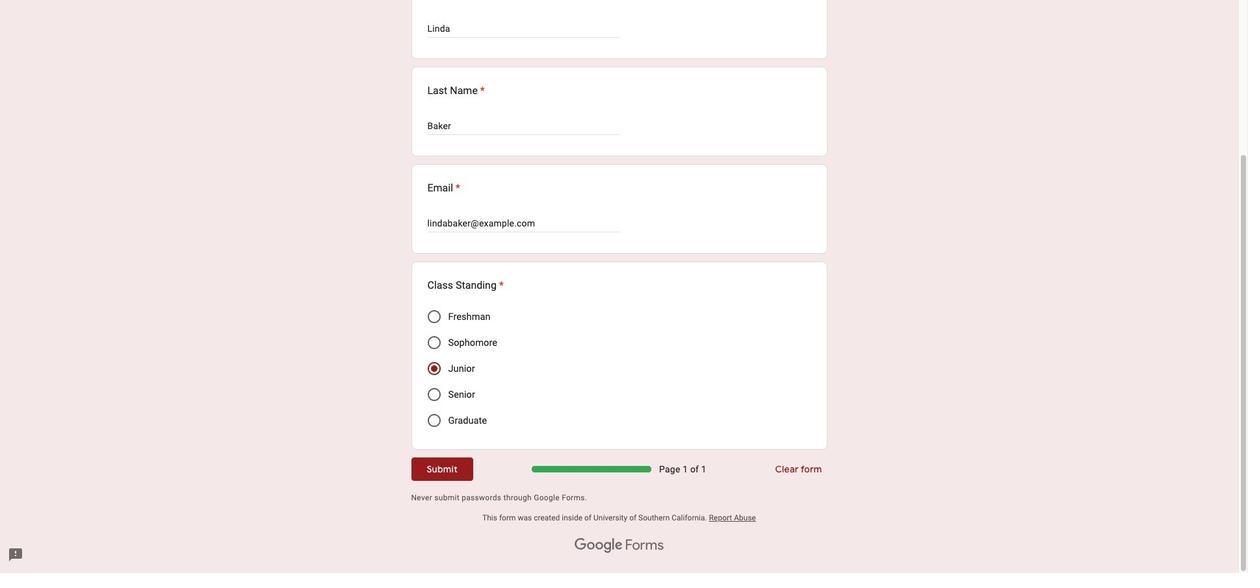 Task type: describe. For each thing, give the bounding box(es) containing it.
required question element for third heading from the top
[[497, 278, 504, 294]]

senior image
[[427, 389, 440, 402]]

Freshman radio
[[427, 311, 440, 324]]

Sophomore radio
[[427, 337, 440, 350]]

freshman image
[[427, 311, 440, 324]]

google image
[[574, 539, 622, 554]]

required question element for second heading from the bottom of the page
[[453, 181, 460, 196]]

Senior radio
[[427, 389, 440, 402]]



Task type: locate. For each thing, give the bounding box(es) containing it.
2 heading from the top
[[427, 181, 460, 196]]

1 heading from the top
[[427, 83, 485, 99]]

0 horizontal spatial required question element
[[453, 181, 460, 196]]

list
[[411, 0, 827, 450]]

required question element for 3rd heading from the bottom of the page
[[478, 83, 485, 99]]

1 vertical spatial heading
[[427, 181, 460, 196]]

report a problem to google image
[[8, 548, 23, 564]]

1 vertical spatial required question element
[[453, 181, 460, 196]]

2 vertical spatial required question element
[[497, 278, 504, 294]]

Graduate radio
[[427, 415, 440, 428]]

None text field
[[427, 21, 619, 36]]

junior image
[[431, 366, 437, 372]]

required question element
[[478, 83, 485, 99], [453, 181, 460, 196], [497, 278, 504, 294]]

1 horizontal spatial required question element
[[478, 83, 485, 99]]

3 heading from the top
[[427, 278, 504, 294]]

heading
[[427, 83, 485, 99], [427, 181, 460, 196], [427, 278, 504, 294]]

2 horizontal spatial required question element
[[497, 278, 504, 294]]

None text field
[[427, 118, 619, 134], [427, 216, 619, 231], [427, 118, 619, 134], [427, 216, 619, 231]]

0 vertical spatial required question element
[[478, 83, 485, 99]]

graduate image
[[427, 415, 440, 428]]

Junior radio
[[427, 363, 440, 376]]

sophomore image
[[427, 337, 440, 350]]

progress bar
[[532, 467, 651, 473]]

2 vertical spatial heading
[[427, 278, 504, 294]]

0 vertical spatial heading
[[427, 83, 485, 99]]



Task type: vqa. For each thing, say whether or not it's contained in the screenshot.
Your email and Google account are not part of your response icon
no



